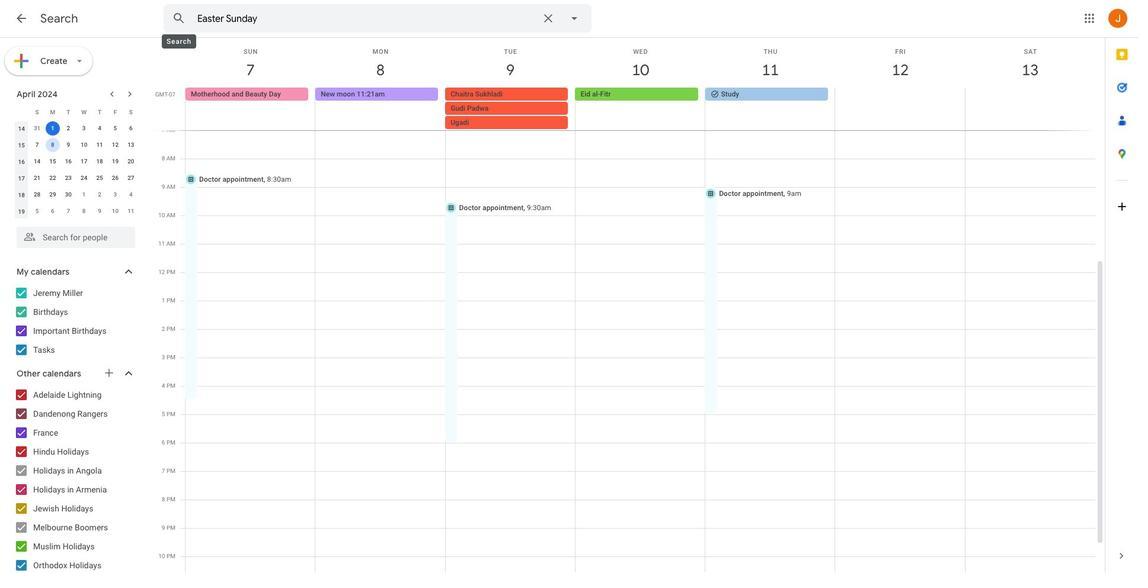Task type: describe. For each thing, give the bounding box(es) containing it.
21 element
[[30, 171, 44, 186]]

may 9 element
[[93, 205, 107, 219]]

25 element
[[93, 171, 107, 186]]

may 6 element
[[46, 205, 60, 219]]

7 element
[[30, 138, 44, 152]]

17 element
[[77, 155, 91, 169]]

may 5 element
[[30, 205, 44, 219]]

1, today element
[[46, 122, 60, 136]]

may 7 element
[[61, 205, 75, 219]]

20 element
[[124, 155, 138, 169]]

9 element
[[61, 138, 75, 152]]

search options image
[[563, 7, 586, 30]]

26 element
[[108, 171, 122, 186]]

12 element
[[108, 138, 122, 152]]

may 8 element
[[77, 205, 91, 219]]

search image
[[167, 7, 191, 30]]

add other calendars image
[[103, 368, 115, 379]]

may 10 element
[[108, 205, 122, 219]]

10 element
[[77, 138, 91, 152]]

23 element
[[61, 171, 75, 186]]

row group inside april 2024 grid
[[14, 120, 139, 220]]

my calendars list
[[2, 284, 147, 360]]

2 element
[[61, 122, 75, 136]]

go back image
[[14, 11, 28, 25]]

22 element
[[46, 171, 60, 186]]

11 element
[[93, 138, 107, 152]]

4 element
[[93, 122, 107, 136]]



Task type: locate. For each thing, give the bounding box(es) containing it.
24 element
[[77, 171, 91, 186]]

27 element
[[124, 171, 138, 186]]

row group
[[14, 120, 139, 220]]

none search field search for people
[[0, 222, 147, 248]]

may 3 element
[[108, 188, 122, 202]]

row
[[180, 88, 1105, 130], [14, 104, 139, 120], [14, 120, 139, 137], [14, 137, 139, 154], [14, 154, 139, 170], [14, 170, 139, 187], [14, 187, 139, 203], [14, 203, 139, 220]]

8 element
[[46, 138, 60, 152]]

other calendars list
[[2, 386, 147, 574]]

18 element
[[93, 155, 107, 169]]

may 4 element
[[124, 188, 138, 202]]

clear search image
[[537, 7, 560, 30]]

may 2 element
[[93, 188, 107, 202]]

may 11 element
[[124, 205, 138, 219]]

16 element
[[61, 155, 75, 169]]

15 element
[[46, 155, 60, 169]]

april 2024 grid
[[11, 104, 139, 220]]

5 element
[[108, 122, 122, 136]]

tab list
[[1106, 38, 1138, 540]]

march 31 element
[[30, 122, 44, 136]]

column header inside april 2024 grid
[[14, 104, 29, 120]]

None search field
[[164, 4, 592, 33], [0, 222, 147, 248], [164, 4, 592, 33]]

may 1 element
[[77, 188, 91, 202]]

3 element
[[77, 122, 91, 136]]

13 element
[[124, 138, 138, 152]]

cell
[[445, 88, 575, 130], [835, 88, 965, 130], [965, 88, 1095, 130], [45, 120, 61, 137], [45, 137, 61, 154]]

14 element
[[30, 155, 44, 169]]

grid
[[152, 38, 1105, 574]]

28 element
[[30, 188, 44, 202]]

Search for people text field
[[24, 227, 128, 248]]

column header
[[14, 104, 29, 120]]

29 element
[[46, 188, 60, 202]]

heading
[[40, 11, 78, 26]]

Search text field
[[197, 13, 534, 25]]

19 element
[[108, 155, 122, 169]]

6 element
[[124, 122, 138, 136]]

30 element
[[61, 188, 75, 202]]



Task type: vqa. For each thing, say whether or not it's contained in the screenshot.
May 6 element
yes



